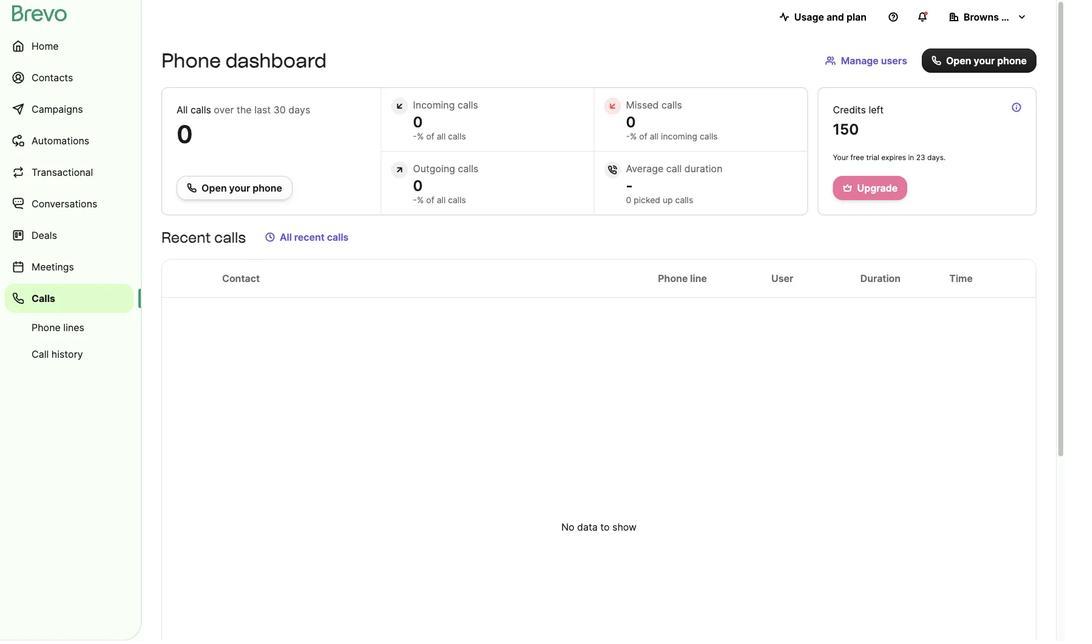 Task type: vqa. For each thing, say whether or not it's contained in the screenshot.
Incoming calls 0 -% of all calls
yes



Task type: describe. For each thing, give the bounding box(es) containing it.
dashboard
[[225, 49, 327, 72]]

calls right 'incoming'
[[700, 131, 718, 142]]

calls inside all recent calls button
[[327, 231, 349, 243]]

all recent calls
[[280, 231, 349, 243]]

upgrade button
[[833, 176, 907, 200]]

calls
[[32, 293, 55, 304]]

calls inside average call duration - 0 picked up calls
[[675, 195, 693, 205]]

- for outgoing
[[413, 195, 417, 205]]

transactional link
[[5, 158, 134, 187]]

data
[[577, 522, 598, 533]]

automations
[[32, 135, 89, 147]]

phone for phone lines
[[32, 322, 61, 333]]

browns enterprise button
[[939, 5, 1050, 29]]

the
[[237, 104, 252, 116]]

enterprise
[[1001, 11, 1050, 23]]

your for left open your phone button
[[229, 182, 250, 194]]

outgoing calls 0 -% of all calls
[[413, 163, 478, 205]]

0 for incoming calls
[[413, 113, 423, 131]]

recent calls
[[161, 228, 246, 246]]

manage users
[[841, 55, 907, 66]]

open for left open your phone button
[[201, 182, 227, 194]]

and
[[826, 11, 844, 23]]

1 horizontal spatial open your phone button
[[922, 49, 1037, 73]]

transactional
[[32, 166, 93, 178]]

manage users button
[[815, 49, 917, 73]]

calls down outgoing
[[448, 195, 466, 205]]

call history
[[32, 348, 83, 360]]

incoming calls 0 -% of all calls
[[413, 99, 478, 142]]

home
[[32, 40, 59, 52]]

contact
[[222, 272, 260, 284]]

calls inside all calls over the last 30 days 0
[[190, 104, 211, 116]]

home link
[[5, 32, 134, 61]]

incoming
[[413, 99, 455, 111]]

missed calls 0 -% of all incoming calls
[[626, 99, 718, 142]]

average
[[626, 163, 663, 174]]

your for right open your phone button
[[974, 55, 995, 66]]

campaigns
[[32, 103, 83, 115]]

to
[[600, 522, 610, 533]]

deals
[[32, 229, 57, 241]]

user
[[771, 272, 793, 284]]

duration
[[684, 163, 722, 174]]

% for -
[[630, 131, 637, 142]]

all for all recent calls
[[280, 231, 292, 243]]

usage
[[794, 11, 824, 23]]

browns enterprise
[[964, 11, 1050, 23]]

call
[[666, 163, 682, 174]]

all calls over the last 30 days 0
[[177, 104, 310, 149]]

users
[[881, 55, 907, 66]]

0 horizontal spatial open your phone button
[[177, 176, 293, 200]]

expires
[[881, 153, 906, 162]]

line
[[690, 272, 707, 284]]

150
[[833, 120, 859, 138]]

plan
[[847, 11, 867, 23]]

usage and plan
[[794, 11, 867, 23]]

phone for phone dashboard
[[161, 49, 221, 72]]

call history link
[[5, 342, 134, 367]]

last
[[254, 104, 271, 116]]

of for 0
[[426, 131, 434, 142]]

% for 0
[[417, 131, 424, 142]]

open for right open your phone button
[[946, 55, 971, 66]]

lines
[[63, 322, 84, 333]]

phone for left open your phone button
[[253, 182, 282, 194]]

credits
[[833, 104, 866, 116]]

phone lines link
[[5, 316, 134, 340]]

open your phone for right open your phone button
[[946, 55, 1027, 66]]

all for duration
[[650, 131, 659, 142]]

0 inside all calls over the last 30 days 0
[[177, 119, 193, 149]]

all inside outgoing calls 0 -% of all calls
[[437, 195, 446, 205]]

manage
[[841, 55, 879, 66]]



Task type: locate. For each thing, give the bounding box(es) containing it.
1 horizontal spatial your
[[974, 55, 995, 66]]

phone line
[[658, 272, 707, 284]]

no data to show
[[561, 522, 637, 533]]

of inside incoming calls 0 -% of all calls
[[426, 131, 434, 142]]

phone for phone line
[[658, 272, 688, 284]]

% down missed
[[630, 131, 637, 142]]

- inside incoming calls 0 -% of all calls
[[413, 131, 417, 142]]

all for all calls over the last 30 days 0
[[177, 104, 188, 116]]

phone left line
[[658, 272, 688, 284]]

0 horizontal spatial your
[[229, 182, 250, 194]]

calls right the incoming
[[458, 99, 478, 111]]

history
[[51, 348, 83, 360]]

call
[[32, 348, 49, 360]]

all for 0
[[437, 131, 446, 142]]

0
[[413, 113, 423, 131], [626, 113, 636, 131], [177, 119, 193, 149], [413, 177, 423, 195], [626, 195, 631, 205]]

2 vertical spatial phone
[[32, 322, 61, 333]]

conversations link
[[5, 189, 134, 218]]

0 vertical spatial phone
[[161, 49, 221, 72]]

0 vertical spatial all
[[177, 104, 188, 116]]

0 vertical spatial open your phone
[[946, 55, 1027, 66]]

0 vertical spatial your
[[974, 55, 995, 66]]

- for incoming
[[413, 131, 417, 142]]

0 horizontal spatial open your phone
[[201, 182, 282, 194]]

% down outgoing
[[417, 195, 424, 205]]

trial
[[866, 153, 879, 162]]

of inside missed calls 0 -% of all incoming calls
[[639, 131, 647, 142]]

outgoing
[[413, 163, 455, 174]]

1 vertical spatial all
[[280, 231, 292, 243]]

all
[[177, 104, 188, 116], [280, 231, 292, 243]]

calls link
[[5, 284, 134, 313]]

phone dashboard
[[161, 49, 327, 72]]

open your phone button down the browns
[[922, 49, 1037, 73]]

usage and plan button
[[770, 5, 876, 29]]

- inside missed calls 0 -% of all incoming calls
[[626, 131, 630, 142]]

phone lines
[[32, 322, 84, 333]]

of down missed
[[639, 131, 647, 142]]

1 horizontal spatial open
[[946, 55, 971, 66]]

missed
[[626, 99, 659, 111]]

- for average
[[626, 177, 633, 195]]

your free trial expires in 23 days.
[[833, 153, 946, 162]]

all
[[437, 131, 446, 142], [650, 131, 659, 142], [437, 195, 446, 205]]

up
[[663, 195, 673, 205]]

0 horizontal spatial phone
[[32, 322, 61, 333]]

all left recent
[[280, 231, 292, 243]]

% down the incoming
[[417, 131, 424, 142]]

1 vertical spatial phone
[[253, 182, 282, 194]]

- down outgoing
[[413, 195, 417, 205]]

picked
[[634, 195, 660, 205]]

all inside all calls over the last 30 days 0
[[177, 104, 188, 116]]

duration
[[860, 272, 901, 284]]

1 horizontal spatial open your phone
[[946, 55, 1027, 66]]

of for -
[[639, 131, 647, 142]]

1 vertical spatial open your phone
[[201, 182, 282, 194]]

0 horizontal spatial phone
[[253, 182, 282, 194]]

contacts
[[32, 72, 73, 83]]

calls down the incoming
[[448, 131, 466, 142]]

recent
[[161, 228, 211, 246]]

all inside button
[[280, 231, 292, 243]]

phone inside 'link'
[[32, 322, 61, 333]]

your
[[833, 153, 848, 162]]

phone up call
[[32, 322, 61, 333]]

0 for missed calls
[[626, 113, 636, 131]]

days.
[[927, 153, 946, 162]]

open up recent calls
[[201, 182, 227, 194]]

% inside outgoing calls 0 -% of all calls
[[417, 195, 424, 205]]

your
[[974, 55, 995, 66], [229, 182, 250, 194]]

0 inside outgoing calls 0 -% of all calls
[[413, 177, 423, 195]]

- down missed
[[626, 131, 630, 142]]

0 inside average call duration - 0 picked up calls
[[626, 195, 631, 205]]

- for missed
[[626, 131, 630, 142]]

contacts link
[[5, 63, 134, 92]]

- down the average
[[626, 177, 633, 195]]

open
[[946, 55, 971, 66], [201, 182, 227, 194]]

all down the incoming
[[437, 131, 446, 142]]

- inside average call duration - 0 picked up calls
[[626, 177, 633, 195]]

1 vertical spatial phone
[[658, 272, 688, 284]]

over
[[214, 104, 234, 116]]

of down outgoing
[[426, 195, 434, 205]]

time
[[949, 272, 973, 284]]

all left 'incoming'
[[650, 131, 659, 142]]

23
[[916, 153, 925, 162]]

1 vertical spatial open your phone button
[[177, 176, 293, 200]]

calls right recent
[[327, 231, 349, 243]]

incoming
[[661, 131, 697, 142]]

calls right missed
[[662, 99, 682, 111]]

upgrade
[[857, 182, 898, 194]]

0 vertical spatial phone
[[997, 55, 1027, 66]]

free
[[851, 153, 864, 162]]

- inside outgoing calls 0 -% of all calls
[[413, 195, 417, 205]]

0 vertical spatial open
[[946, 55, 971, 66]]

calls up contact
[[214, 228, 246, 246]]

all down outgoing
[[437, 195, 446, 205]]

browns
[[964, 11, 999, 23]]

phone for right open your phone button
[[997, 55, 1027, 66]]

in
[[908, 153, 914, 162]]

no
[[561, 522, 574, 533]]

- down the incoming
[[413, 131, 417, 142]]

meetings
[[32, 261, 74, 273]]

all left over
[[177, 104, 188, 116]]

0 horizontal spatial open
[[201, 182, 227, 194]]

days
[[288, 104, 310, 116]]

meetings link
[[5, 252, 134, 282]]

of inside outgoing calls 0 -% of all calls
[[426, 195, 434, 205]]

of
[[426, 131, 434, 142], [639, 131, 647, 142], [426, 195, 434, 205]]

% inside incoming calls 0 -% of all calls
[[417, 131, 424, 142]]

all recent calls button
[[255, 225, 358, 249]]

deals link
[[5, 221, 134, 250]]

all inside incoming calls 0 -% of all calls
[[437, 131, 446, 142]]

open your phone for left open your phone button
[[201, 182, 282, 194]]

0 inside incoming calls 0 -% of all calls
[[413, 113, 423, 131]]

phone
[[161, 49, 221, 72], [658, 272, 688, 284], [32, 322, 61, 333]]

conversations
[[32, 198, 97, 210]]

automations link
[[5, 126, 134, 155]]

open your phone button up recent calls
[[177, 176, 293, 200]]

open down the browns
[[946, 55, 971, 66]]

1 vertical spatial your
[[229, 182, 250, 194]]

show
[[612, 522, 637, 533]]

of down the incoming
[[426, 131, 434, 142]]

1 horizontal spatial phone
[[161, 49, 221, 72]]

1 horizontal spatial phone
[[997, 55, 1027, 66]]

% inside missed calls 0 -% of all incoming calls
[[630, 131, 637, 142]]

all inside missed calls 0 -% of all incoming calls
[[650, 131, 659, 142]]

dialog
[[1056, 0, 1065, 641], [1056, 0, 1065, 641], [1056, 0, 1065, 641]]

%
[[417, 131, 424, 142], [630, 131, 637, 142], [417, 195, 424, 205]]

campaigns link
[[5, 95, 134, 124]]

1 horizontal spatial all
[[280, 231, 292, 243]]

30
[[274, 104, 286, 116]]

0 horizontal spatial all
[[177, 104, 188, 116]]

0 for outgoing calls
[[413, 177, 423, 195]]

average call duration - 0 picked up calls
[[626, 163, 722, 205]]

phone up over
[[161, 49, 221, 72]]

0 inside missed calls 0 -% of all incoming calls
[[626, 113, 636, 131]]

recent
[[294, 231, 325, 243]]

2 horizontal spatial phone
[[658, 272, 688, 284]]

-
[[413, 131, 417, 142], [626, 131, 630, 142], [626, 177, 633, 195], [413, 195, 417, 205]]

left
[[869, 104, 884, 116]]

open your phone button
[[922, 49, 1037, 73], [177, 176, 293, 200]]

calls left over
[[190, 104, 211, 116]]

calls
[[458, 99, 478, 111], [662, 99, 682, 111], [190, 104, 211, 116], [448, 131, 466, 142], [700, 131, 718, 142], [458, 163, 478, 174], [448, 195, 466, 205], [675, 195, 693, 205], [214, 228, 246, 246], [327, 231, 349, 243]]

credits left 150
[[833, 104, 884, 138]]

0 vertical spatial open your phone button
[[922, 49, 1037, 73]]

open your phone
[[946, 55, 1027, 66], [201, 182, 282, 194]]

calls right up
[[675, 195, 693, 205]]

calls right outgoing
[[458, 163, 478, 174]]

1 vertical spatial open
[[201, 182, 227, 194]]



